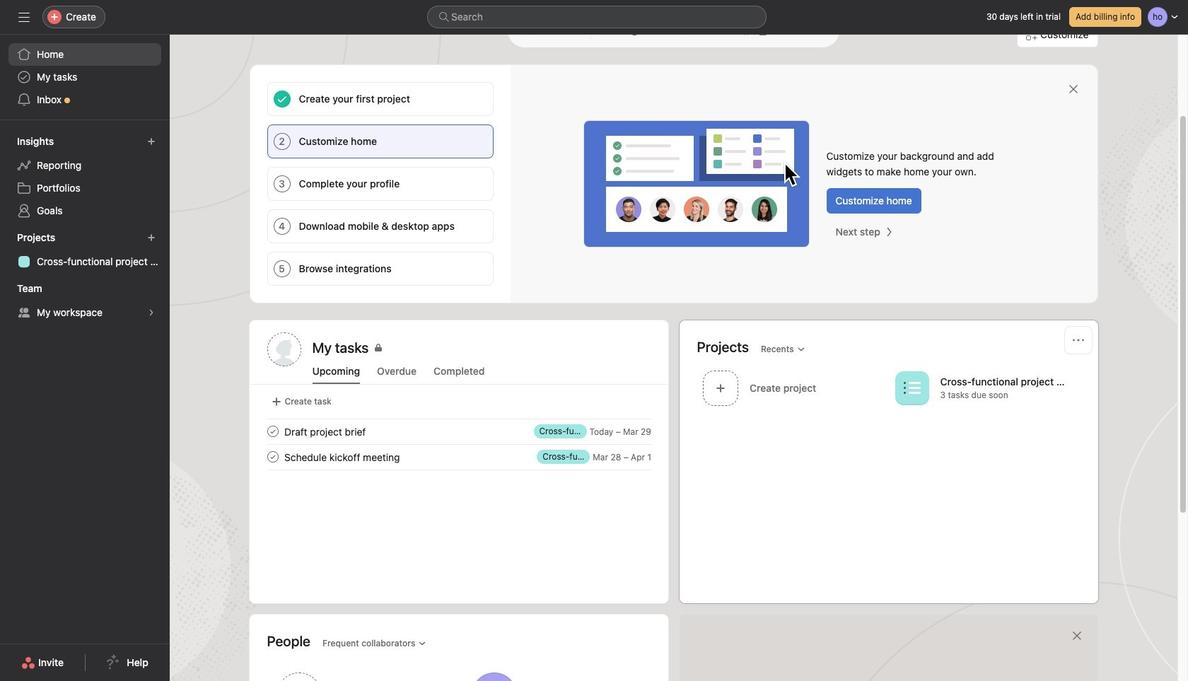 Task type: describe. For each thing, give the bounding box(es) containing it.
teams element
[[0, 276, 170, 327]]

2 mark complete image from the top
[[264, 449, 281, 466]]

1 list item from the top
[[250, 419, 668, 444]]

see details, my workspace image
[[147, 309, 156, 317]]

new insights image
[[147, 137, 156, 146]]

2 list item from the top
[[250, 444, 668, 470]]

add profile photo image
[[267, 333, 301, 367]]

1 mark complete checkbox from the top
[[264, 423, 281, 440]]

1 mark complete image from the top
[[264, 423, 281, 440]]

new project or portfolio image
[[147, 234, 156, 242]]



Task type: vqa. For each thing, say whether or not it's contained in the screenshot.
Messages Link
no



Task type: locate. For each thing, give the bounding box(es) containing it.
actions image
[[1073, 335, 1085, 346]]

projects element
[[0, 225, 170, 276]]

insights element
[[0, 129, 170, 225]]

list image
[[904, 380, 921, 397]]

1 vertical spatial mark complete checkbox
[[264, 449, 281, 466]]

1 vertical spatial mark complete image
[[264, 449, 281, 466]]

0 vertical spatial mark complete image
[[264, 423, 281, 440]]

mark complete image
[[264, 423, 281, 440], [264, 449, 281, 466]]

global element
[[0, 35, 170, 120]]

0 vertical spatial mark complete checkbox
[[264, 423, 281, 440]]

Mark complete checkbox
[[264, 423, 281, 440], [264, 449, 281, 466]]

hide sidebar image
[[18, 11, 30, 23]]

list item
[[250, 419, 668, 444], [250, 444, 668, 470]]

list box
[[427, 6, 767, 28]]

close image
[[1068, 84, 1080, 95]]

2 mark complete checkbox from the top
[[264, 449, 281, 466]]

dismiss image
[[1072, 631, 1083, 642]]



